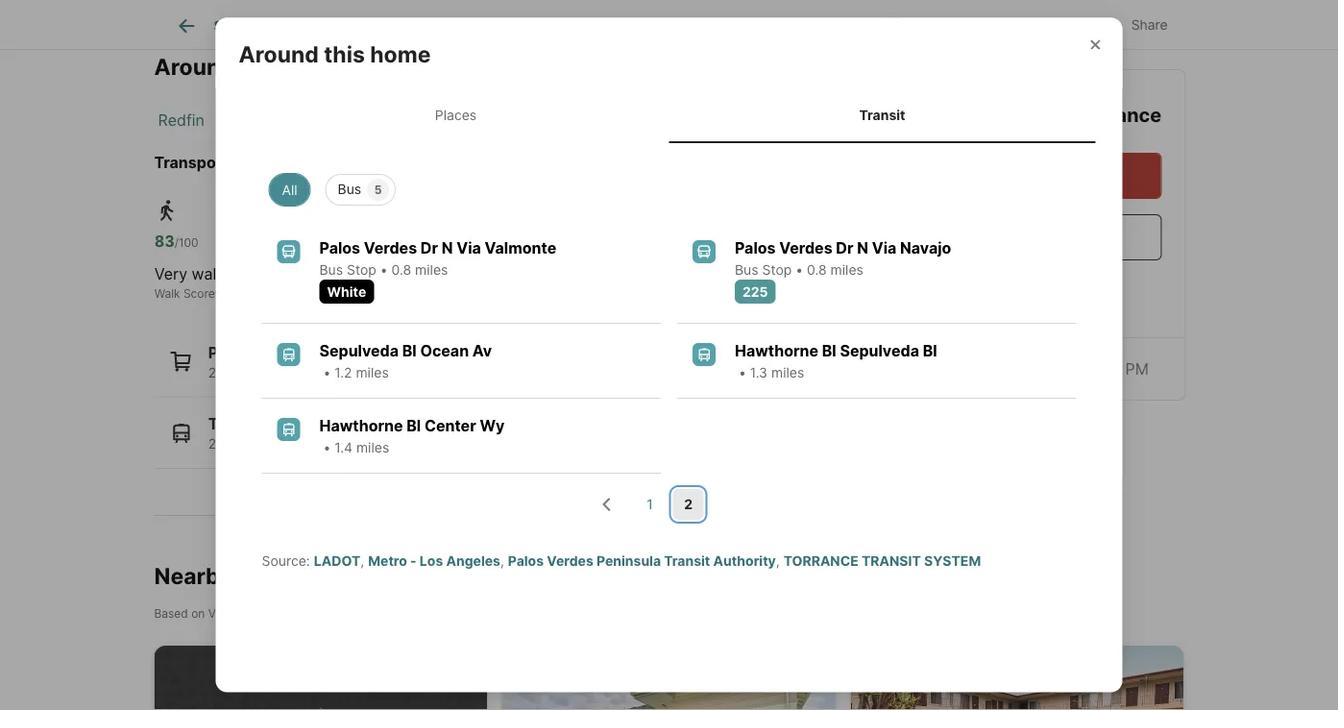 Task type: locate. For each thing, give the bounding box(es) containing it.
list box
[[254, 166, 1084, 206]]

dr up transit
[[421, 238, 438, 257]]

n left navajo
[[857, 238, 869, 257]]

stop for palos verdes dr n via valmonte
[[347, 261, 377, 278]]

1
[[647, 496, 653, 513]]

bus
[[338, 181, 361, 197], [319, 261, 343, 278], [735, 261, 759, 278]]

1 horizontal spatial score
[[398, 287, 429, 301]]

n
[[442, 238, 453, 257], [857, 238, 869, 257]]

1 horizontal spatial places
[[435, 107, 477, 123]]

around this home element
[[239, 18, 454, 68]]

score inside some transit transit score
[[398, 287, 429, 301]]

bl inside hawthorne bl center wy • 1.4 miles
[[407, 416, 421, 435]]

bus image for palos verdes dr n via navajo
[[693, 240, 716, 263]]

sepulveda
[[319, 341, 399, 360], [840, 341, 920, 360]]

1 horizontal spatial 0.8
[[807, 261, 827, 278]]

places 2 groceries, 26 restaurants, 2 parks
[[208, 343, 434, 381]]

0.8 inside the palos verdes dr n via navajo bus stop • 0.8 miles 225
[[807, 261, 827, 278]]

bl down the palos verdes dr n via navajo bus stop • 0.8 miles 225
[[822, 341, 837, 360]]

transportation
[[154, 153, 267, 172]]

some
[[357, 264, 399, 283]]

bl for bl
[[822, 341, 837, 360]]

2 bus image from the left
[[693, 240, 716, 263]]

1 /100 from the left
[[175, 235, 199, 249]]

tab list containing search
[[154, 0, 782, 49]]

palos for palos verdes dr n via valmonte
[[319, 238, 360, 257]]

0.8 down 38 /100
[[392, 261, 411, 278]]

walkable
[[192, 264, 256, 283]]

1 score from the left
[[183, 287, 215, 301]]

white down some
[[327, 283, 366, 300]]

0 vertical spatial white
[[327, 283, 366, 300]]

hawthorne up 1.3 at right bottom
[[735, 341, 819, 360]]

2 left the groceries, at the left bottom of the page
[[208, 364, 216, 381]]

verdes
[[364, 238, 417, 257], [780, 238, 833, 257], [547, 552, 594, 569]]

stop inside the palos verdes dr n via navajo bus stop • 0.8 miles 225
[[762, 261, 792, 278]]

vivo right on
[[208, 607, 232, 620]]

/100
[[175, 235, 199, 249], [378, 235, 401, 249]]

around
[[239, 41, 319, 68], [154, 53, 234, 80]]

photo of 22949 nadine cir unit b, torrance, ca 90505 image
[[503, 645, 836, 710]]

dr inside palos verdes dr n via valmonte bus stop • 0.8 miles white
[[421, 238, 438, 257]]

• inside palos verdes dr n via valmonte bus stop • 0.8 miles white
[[380, 261, 388, 278]]

1 vertical spatial hawthorne
[[319, 416, 403, 435]]

1 n from the left
[[442, 238, 453, 257]]

hawthorne up 1.4
[[319, 416, 403, 435]]

flex up 5
[[345, 153, 376, 172]]

walk
[[154, 287, 180, 301]]

1 0.8 from the left
[[392, 261, 411, 278]]

verdes for palos verdes dr n via valmonte
[[364, 238, 417, 257]]

hawthorne inside hawthorne bl center wy • 1.4 miles
[[319, 416, 403, 435]]

flex down overview tab
[[293, 53, 338, 80]]

via
[[457, 238, 481, 257], [872, 238, 897, 257]]

stop inside palos verdes dr n via valmonte bus stop • 0.8 miles white
[[347, 261, 377, 278]]

/100 up very
[[175, 235, 199, 249]]

torrance up 5
[[380, 153, 447, 172]]

torrance
[[784, 552, 859, 569]]

bl up parks
[[402, 341, 417, 360]]

225,
[[208, 436, 236, 452]]

0 horizontal spatial dr
[[421, 238, 438, 257]]

dr inside the palos verdes dr n via navajo bus stop • 0.8 miles 225
[[836, 238, 854, 257]]

2 via from the left
[[872, 238, 897, 257]]

83
[[154, 232, 175, 250]]

miles inside sepulveda bl ocean av • 1.2 miles
[[356, 364, 389, 380]]

open today: 12:00 pm-3:00 pm
[[921, 359, 1149, 378]]

, right los
[[501, 552, 504, 569]]

/100 up some
[[378, 235, 401, 249]]

miles
[[415, 261, 448, 278], [831, 261, 864, 278], [356, 364, 389, 380], [772, 364, 805, 380], [356, 439, 389, 455]]

2 /100 from the left
[[378, 235, 401, 249]]

2 horizontal spatial verdes
[[780, 238, 833, 257]]

miles inside palos verdes dr n via valmonte bus stop • 0.8 miles white
[[415, 261, 448, 278]]

0.8 up hawthorne bl sepulveda bl • 1.3 miles
[[807, 261, 827, 278]]

bus image
[[277, 240, 300, 263], [693, 240, 716, 263]]

1 vertical spatial tab list
[[239, 88, 1100, 143]]

2 horizontal spatial 2
[[684, 496, 693, 513]]

/100 for 38
[[378, 235, 401, 249]]

0 vertical spatial hawthorne
[[735, 341, 819, 360]]

0.8 inside palos verdes dr n via valmonte bus stop • 0.8 miles white
[[392, 261, 411, 278]]

places inside places 2 groceries, 26 restaurants, 2 parks
[[208, 343, 258, 362]]

los
[[420, 552, 443, 569]]

dr left navajo
[[836, 238, 854, 257]]

26
[[287, 364, 304, 381]]

via inside the palos verdes dr n via navajo bus stop • 0.8 miles 225
[[872, 238, 897, 257]]

hawthorne bl center wy • 1.4 miles
[[319, 416, 505, 455]]

angeles
[[446, 552, 501, 569]]

score for walkable
[[183, 287, 215, 301]]

torrance down floor
[[343, 53, 440, 80]]

2 left parks
[[387, 364, 395, 381]]

miles right 1.2
[[356, 364, 389, 380]]

floor plans
[[405, 18, 475, 34]]

1 bus image from the left
[[277, 240, 300, 263]]

tab list
[[154, 0, 782, 49], [239, 88, 1100, 143]]

1 horizontal spatial around
[[239, 41, 319, 68]]

1 horizontal spatial /100
[[378, 235, 401, 249]]

sepulveda left open
[[840, 341, 920, 360]]

verdes for palos verdes dr n via navajo
[[780, 238, 833, 257]]

0 horizontal spatial 2
[[208, 364, 216, 381]]

• inside hawthorne bl sepulveda bl • 1.3 miles
[[739, 364, 746, 380]]

0 horizontal spatial /100
[[175, 235, 199, 249]]

around down search link
[[154, 53, 234, 80]]

1 via from the left
[[457, 238, 481, 257]]

0 horizontal spatial via
[[457, 238, 481, 257]]

2 score from the left
[[398, 287, 429, 301]]

• inside sepulveda bl ocean av • 1.2 miles
[[323, 364, 331, 380]]

around inside around this home "element"
[[239, 41, 319, 68]]

list box containing bus
[[254, 166, 1084, 206]]

/100 inside 83 /100
[[175, 235, 199, 249]]

miles right 1.3 at right bottom
[[772, 364, 805, 380]]

ladot
[[314, 552, 361, 569]]

places inside places tab
[[435, 107, 477, 123]]

via inside palos verdes dr n via valmonte bus stop • 0.8 miles white
[[457, 238, 481, 257]]

2 horizontal spatial palos
[[735, 238, 776, 257]]

groceries,
[[220, 364, 283, 381]]

tab list containing places
[[239, 88, 1100, 143]]

1 vertical spatial places
[[208, 343, 258, 362]]

2 stop from the left
[[762, 261, 792, 278]]

some transit transit score
[[357, 264, 449, 301]]

0 horizontal spatial score
[[183, 287, 215, 301]]

0 horizontal spatial ,
[[361, 552, 364, 569]]

0 horizontal spatial places
[[208, 343, 258, 362]]

around this home
[[239, 41, 431, 68]]

n inside the palos verdes dr n via navajo bus stop • 0.8 miles 225
[[857, 238, 869, 257]]

via left valmonte
[[457, 238, 481, 257]]

vivo
[[239, 53, 288, 80], [988, 103, 1030, 127], [308, 153, 342, 172], [208, 607, 232, 620]]

1 horizontal spatial dr
[[836, 238, 854, 257]]

stop for palos verdes dr n via navajo
[[762, 261, 792, 278]]

344,
[[272, 436, 301, 452]]

1 horizontal spatial 2
[[387, 364, 395, 381]]

torrance
[[343, 53, 440, 80], [1078, 103, 1162, 127], [380, 153, 447, 172], [261, 607, 309, 620]]

0 horizontal spatial around
[[154, 53, 234, 80]]

around for around vivo flex torrance
[[154, 53, 234, 80]]

open
[[921, 359, 960, 378]]

ocean
[[420, 341, 469, 360]]

0 vertical spatial places
[[435, 107, 477, 123]]

1 stop from the left
[[347, 261, 377, 278]]

flex down the nearby rentals
[[235, 607, 257, 620]]

®
[[215, 287, 222, 301]]

palos
[[319, 238, 360, 257], [735, 238, 776, 257], [508, 552, 544, 569]]

1 horizontal spatial via
[[872, 238, 897, 257]]

1 horizontal spatial stop
[[762, 261, 792, 278]]

1 horizontal spatial verdes
[[547, 552, 594, 569]]

1 sepulveda from the left
[[319, 341, 399, 360]]

dr
[[421, 238, 438, 257], [836, 238, 854, 257]]

palos up 225
[[735, 238, 776, 257]]

favorite
[[910, 17, 961, 33]]

palos inside the palos verdes dr n via navajo bus stop • 0.8 miles 225
[[735, 238, 776, 257]]

torrance transit system link
[[784, 552, 981, 569]]

0 horizontal spatial sepulveda
[[319, 341, 399, 360]]

stop up 225
[[762, 261, 792, 278]]

bl left today:
[[923, 341, 937, 360]]

places up the groceries, at the left bottom of the page
[[208, 343, 258, 362]]

0 horizontal spatial bus image
[[277, 240, 300, 263]]

0 horizontal spatial verdes
[[364, 238, 417, 257]]

1 vertical spatial white
[[305, 436, 342, 452]]

bus up 225
[[735, 261, 759, 278]]

0 vertical spatial tab list
[[154, 0, 782, 49]]

bl left "center" on the left of page
[[407, 416, 421, 435]]

2 dr from the left
[[836, 238, 854, 257]]

places down plans in the left of the page
[[435, 107, 477, 123]]

0 horizontal spatial hawthorne
[[319, 416, 403, 435]]

1 horizontal spatial sepulveda
[[840, 341, 920, 360]]

miles right 1.4
[[356, 439, 389, 455]]

score right walk
[[183, 287, 215, 301]]

0 horizontal spatial 0.8
[[392, 261, 411, 278]]

1 horizontal spatial palos
[[508, 552, 544, 569]]

share button
[[1088, 4, 1184, 44]]

transit inside some transit transit score
[[357, 287, 395, 301]]

white right 344,
[[305, 436, 342, 452]]

miles right some
[[415, 261, 448, 278]]

schools
[[695, 18, 746, 34]]

bl inside sepulveda bl ocean av • 1.2 miles
[[402, 341, 417, 360]]

list box inside "around this home" dialog
[[254, 166, 1084, 206]]

white inside transit 225, 232, 344, white
[[305, 436, 342, 452]]

palos inside palos verdes dr n via valmonte bus stop • 0.8 miles white
[[319, 238, 360, 257]]

bus left some
[[319, 261, 343, 278]]

palos right angeles
[[508, 552, 544, 569]]

1 horizontal spatial ,
[[501, 552, 504, 569]]

sepulveda up restaurants,
[[319, 341, 399, 360]]

59
[[551, 232, 571, 250]]

-
[[410, 552, 417, 569]]

2 horizontal spatial ,
[[776, 552, 780, 569]]

bus inside the palos verdes dr n via navajo bus stop • 0.8 miles 225
[[735, 261, 759, 278]]

bus inside palos verdes dr n via valmonte bus stop • 0.8 miles white
[[319, 261, 343, 278]]

center
[[425, 416, 476, 435]]

2 n from the left
[[857, 238, 869, 257]]

2 sepulveda from the left
[[840, 341, 920, 360]]

1 horizontal spatial n
[[857, 238, 869, 257]]

x-out button
[[985, 4, 1081, 44]]

miles up hawthorne bl sepulveda bl • 1.3 miles
[[831, 261, 864, 278]]

bus image for palos verdes dr n via valmonte
[[277, 240, 300, 263]]

hawthorne
[[735, 341, 819, 360], [319, 416, 403, 435]]

very walkable walk score ®
[[154, 264, 256, 301]]

palos up some
[[319, 238, 360, 257]]

transit
[[860, 107, 906, 123], [357, 287, 395, 301], [208, 415, 261, 433], [664, 552, 710, 569]]

2 0.8 from the left
[[807, 261, 827, 278]]

dr for valmonte
[[421, 238, 438, 257]]

around down search
[[239, 41, 319, 68]]

stop
[[347, 261, 377, 278], [762, 261, 792, 278]]

verdes inside the palos verdes dr n via navajo bus stop • 0.8 miles 225
[[780, 238, 833, 257]]

• for hawthorne bl sepulveda bl
[[739, 364, 746, 380]]

via left navajo
[[872, 238, 897, 257]]

, left metro
[[361, 552, 364, 569]]

1 horizontal spatial hawthorne
[[735, 341, 819, 360]]

n for navajo
[[857, 238, 869, 257]]

12:00
[[1014, 359, 1054, 378]]

pm-
[[1058, 359, 1088, 378]]

sepulveda inside hawthorne bl sepulveda bl • 1.3 miles
[[840, 341, 920, 360]]

hawthorne inside hawthorne bl sepulveda bl • 1.3 miles
[[735, 341, 819, 360]]

miles inside hawthorne bl sepulveda bl • 1.3 miles
[[772, 364, 805, 380]]

score down transit
[[398, 287, 429, 301]]

verdes inside palos verdes dr n via valmonte bus stop • 0.8 miles white
[[364, 238, 417, 257]]

vivo right near
[[308, 153, 342, 172]]

1 horizontal spatial bus image
[[693, 240, 716, 263]]

search
[[214, 18, 260, 34]]

palos verdes peninsula transit authority link
[[508, 552, 776, 569]]

stop down 38
[[347, 261, 377, 278]]

tab list inside "around this home" dialog
[[239, 88, 1100, 143]]

• inside hawthorne bl center wy • 1.4 miles
[[323, 439, 331, 455]]

metro - los angeles link
[[368, 552, 501, 569]]

flex
[[293, 53, 338, 80], [1034, 103, 1073, 127], [345, 153, 376, 172], [235, 607, 257, 620]]

source:
[[262, 552, 310, 569]]

0 horizontal spatial n
[[442, 238, 453, 257]]

home
[[370, 41, 431, 68]]

search link
[[175, 14, 260, 37]]

score inside very walkable walk score ®
[[183, 287, 215, 301]]

38
[[357, 232, 378, 250]]

n inside palos verdes dr n via valmonte bus stop • 0.8 miles white
[[442, 238, 453, 257]]

1 dr from the left
[[421, 238, 438, 257]]

,
[[361, 552, 364, 569], [501, 552, 504, 569], [776, 552, 780, 569]]

n up transit
[[442, 238, 453, 257]]

places for places 2 groceries, 26 restaurants, 2 parks
[[208, 343, 258, 362]]

/100 for 83
[[175, 235, 199, 249]]

232,
[[240, 436, 268, 452]]

score
[[183, 287, 215, 301], [398, 287, 429, 301]]

, left the torrance
[[776, 552, 780, 569]]

via for navajo
[[872, 238, 897, 257]]

5
[[375, 183, 382, 196]]

places
[[435, 107, 477, 123], [208, 343, 258, 362]]

2
[[208, 364, 216, 381], [387, 364, 395, 381], [684, 496, 693, 513]]

places for places
[[435, 107, 477, 123]]

0 horizontal spatial palos
[[319, 238, 360, 257]]

miles inside hawthorne bl center wy • 1.4 miles
[[356, 439, 389, 455]]

/100 inside 38 /100
[[378, 235, 401, 249]]

around for around this home
[[239, 41, 319, 68]]

2 right '1' button
[[684, 496, 693, 513]]

0 horizontal spatial stop
[[347, 261, 377, 278]]

transit tab
[[669, 92, 1096, 139]]



Task type: describe. For each thing, give the bounding box(es) containing it.
1.2
[[335, 364, 352, 380]]

bl for av
[[402, 341, 417, 360]]

white inside palos verdes dr n via valmonte bus stop • 0.8 miles white
[[327, 283, 366, 300]]

2 inside button
[[684, 496, 693, 513]]

bus left 5
[[338, 181, 361, 197]]

3 , from the left
[[776, 552, 780, 569]]

3:00
[[1088, 359, 1121, 378]]

flex down the out
[[1034, 103, 1073, 127]]

source: ladot , metro - los angeles , palos verdes peninsula transit authority , torrance transit system
[[262, 552, 981, 569]]

palos verdes dr n via valmonte bus stop • 0.8 miles white
[[319, 238, 557, 300]]

n for valmonte
[[442, 238, 453, 257]]

1 button
[[635, 489, 665, 520]]

fees
[[518, 18, 548, 34]]

bus for palos verdes dr n via navajo
[[735, 261, 759, 278]]

authority
[[713, 552, 776, 569]]

palos for palos verdes dr n via navajo
[[735, 238, 776, 257]]

vivo flex torrance
[[988, 103, 1162, 127]]

• inside the palos verdes dr n via navajo bus stop • 0.8 miles 225
[[796, 261, 803, 278]]

nearby rentals
[[154, 562, 313, 589]]

redfin link
[[158, 111, 204, 130]]

schools tab
[[674, 3, 767, 49]]

• for hawthorne bl center wy
[[323, 439, 331, 455]]

38 /100
[[357, 232, 401, 250]]

system
[[924, 552, 981, 569]]

90505
[[430, 111, 477, 130]]

bl for wy
[[407, 416, 421, 435]]

225
[[743, 283, 768, 300]]

transit
[[862, 552, 921, 569]]

via for valmonte
[[457, 238, 481, 257]]

x-out
[[1028, 17, 1064, 33]]

hawthorne bl sepulveda bl • 1.3 miles
[[735, 341, 937, 380]]

amenities
[[590, 18, 653, 34]]

hawthorne for hawthorne bl sepulveda bl
[[735, 341, 819, 360]]

hawthorne for hawthorne bl center wy
[[319, 416, 403, 435]]

rentals
[[237, 562, 313, 589]]

0.8 for palos verdes dr n via valmonte
[[392, 261, 411, 278]]

restaurants,
[[307, 364, 383, 381]]

transit inside tab
[[860, 107, 906, 123]]

parks
[[399, 364, 434, 381]]

fees tab
[[496, 3, 569, 49]]

sepulveda bl ocean av • 1.2 miles
[[319, 341, 492, 380]]

83 /100
[[154, 232, 199, 250]]

2 , from the left
[[501, 552, 504, 569]]

vivo down search
[[239, 53, 288, 80]]

based
[[154, 607, 188, 620]]

score for transit
[[398, 287, 429, 301]]

transportation near vivo flex torrance
[[154, 153, 447, 172]]

peninsula
[[597, 552, 661, 569]]

1.3
[[750, 364, 768, 380]]

all
[[282, 182, 298, 198]]

around this home dialog
[[216, 18, 1123, 692]]

bus for palos verdes dr n via valmonte
[[319, 261, 343, 278]]

transit 225, 232, 344, white
[[208, 415, 342, 452]]

90505 link
[[430, 111, 477, 130]]

miles for center
[[356, 439, 389, 455]]

palos verdes dr n via navajo bus stop • 0.8 miles 225
[[735, 238, 952, 300]]

near
[[270, 153, 304, 172]]

favorite button
[[867, 4, 977, 44]]

metro
[[368, 552, 407, 569]]

wy
[[480, 416, 505, 435]]

around vivo flex torrance
[[154, 53, 440, 80]]

ladot link
[[314, 552, 361, 569]]

redfin
[[158, 111, 204, 130]]

this
[[324, 41, 365, 68]]

torrance down share button
[[1078, 103, 1162, 127]]

overview tab
[[281, 3, 384, 49]]

1 , from the left
[[361, 552, 364, 569]]

nearby
[[154, 562, 232, 589]]

vivo down x-
[[988, 103, 1030, 127]]

sepulveda inside sepulveda bl ocean av • 1.2 miles
[[319, 341, 399, 360]]

photo of 24035 ocean ave, torrance, ca 90505 image
[[154, 645, 487, 710]]

pm
[[1126, 359, 1149, 378]]

valmonte
[[485, 238, 557, 257]]

based on vivo flex torrance
[[154, 607, 309, 620]]

amenities tab
[[569, 3, 674, 49]]

navajo
[[900, 238, 952, 257]]

x-
[[1028, 17, 1042, 33]]

plans
[[441, 18, 475, 34]]

share
[[1132, 17, 1168, 33]]

2 button
[[673, 489, 704, 520]]

dr for navajo
[[836, 238, 854, 257]]

photo of 4208 sepulveda blvd, torrance, ca 90505 image
[[851, 645, 1184, 710]]

floor
[[405, 18, 437, 34]]

av
[[473, 341, 492, 360]]

torrance down 'rentals'
[[261, 607, 309, 620]]

transit inside transit 225, 232, 344, white
[[208, 415, 261, 433]]

out
[[1042, 17, 1064, 33]]

very
[[154, 264, 187, 283]]

0.8 for palos verdes dr n via navajo
[[807, 261, 827, 278]]

overview
[[303, 18, 363, 34]]

• for sepulveda bl ocean av
[[323, 364, 331, 380]]

on
[[191, 607, 205, 620]]

places tab
[[243, 92, 669, 139]]

transit
[[403, 264, 449, 283]]

miles inside the palos verdes dr n via navajo bus stop • 0.8 miles 225
[[831, 261, 864, 278]]

floor plans tab
[[384, 3, 496, 49]]

1.4
[[335, 439, 353, 455]]

today:
[[964, 359, 1009, 378]]

miles for ocean
[[356, 364, 389, 380]]

miles for sepulveda
[[772, 364, 805, 380]]



Task type: vqa. For each thing, say whether or not it's contained in the screenshot.
ANGELES
yes



